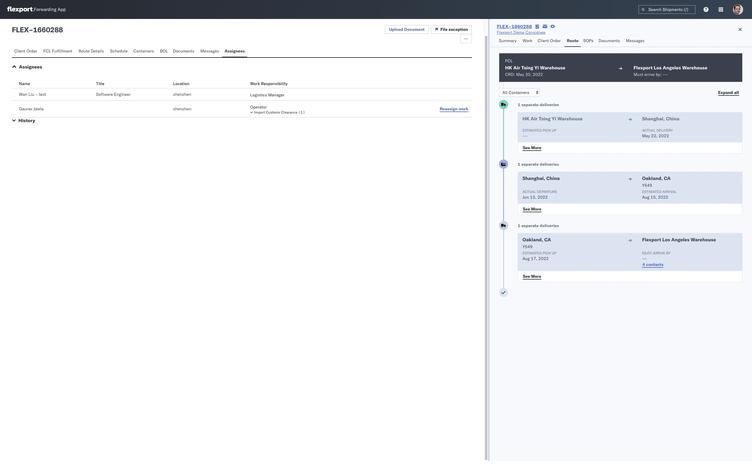 Task type: describe. For each thing, give the bounding box(es) containing it.
3 see more from the top
[[523, 274, 542, 279]]

logistics manager
[[250, 92, 285, 98]]

gaurav jawla
[[19, 106, 44, 112]]

Search Shipments (/) text field
[[639, 5, 696, 14]]

0 vertical spatial los
[[655, 65, 662, 71]]

containers
[[133, 48, 154, 54]]

3 1 separate deliveries from the top
[[518, 223, 560, 229]]

see more button for shanghai,
[[520, 205, 545, 214]]

1 vertical spatial hk air tsing yi warehouse
[[523, 116, 583, 122]]

engineer
[[114, 92, 131, 97]]

0 vertical spatial shanghai,
[[643, 116, 666, 122]]

work button
[[521, 35, 536, 47]]

documents for the leftmost documents button
[[173, 48, 195, 54]]

history button
[[18, 118, 35, 124]]

deliveries for china
[[540, 162, 560, 167]]

pick for hk air tsing yi warehouse
[[543, 128, 551, 133]]

1 vertical spatial air
[[531, 116, 538, 122]]

expand all
[[719, 90, 740, 95]]

1 horizontal spatial china
[[667, 116, 680, 122]]

1 vertical spatial los
[[663, 237, 671, 243]]

liu
[[28, 92, 34, 97]]

flex-1660288
[[497, 23, 533, 29]]

17,
[[531, 256, 538, 262]]

forwarding app link
[[7, 7, 66, 12]]

consignee
[[526, 30, 546, 35]]

actual for jun
[[523, 190, 537, 194]]

import customs clearance                (1)
[[255, 110, 305, 115]]

4 contacts button
[[643, 262, 664, 268]]

messages for the leftmost 'messages' button
[[201, 48, 219, 54]]

by
[[667, 251, 671, 256]]

2022 for jun 13, 2022
[[538, 195, 548, 200]]

fcl for fcl
[[506, 58, 513, 64]]

flex-1660288 link
[[497, 23, 533, 29]]

jun
[[523, 195, 529, 200]]

software
[[96, 92, 113, 97]]

(1)
[[299, 110, 305, 115]]

flexport demo consignee
[[497, 30, 546, 35]]

fcl for fcl fulfillment
[[43, 48, 51, 54]]

crd: may 30, 2022
[[506, 72, 544, 77]]

work for work
[[523, 38, 533, 43]]

actual departure jun 13, 2022
[[523, 190, 558, 200]]

may inside actual delivery may 22, 2022
[[643, 133, 651, 139]]

app
[[58, 7, 66, 12]]

0 horizontal spatial 1660288
[[33, 25, 63, 34]]

1 vertical spatial oakland,
[[523, 237, 544, 243]]

name
[[19, 81, 30, 86]]

0 vertical spatial air
[[514, 65, 521, 71]]

3 more from the top
[[532, 274, 542, 279]]

all
[[735, 90, 740, 95]]

0 vertical spatial hk
[[506, 65, 513, 71]]

assignees inside button
[[225, 48, 245, 54]]

import
[[255, 110, 265, 115]]

location
[[173, 81, 190, 86]]

13,
[[531, 195, 537, 200]]

messages for right 'messages' button
[[627, 38, 645, 43]]

1 vertical spatial client order
[[14, 48, 37, 54]]

aug inside estimated arrival aug 15, 2022
[[643, 195, 650, 200]]

2022 for may 22, 2022
[[659, 133, 670, 139]]

estimated pick up aug 17, 2022
[[523, 251, 557, 262]]

flex
[[12, 25, 29, 34]]

0 vertical spatial angeles
[[663, 65, 682, 71]]

1 vertical spatial hk
[[523, 116, 530, 122]]

arrive for by:
[[645, 72, 655, 77]]

1 horizontal spatial messages button
[[624, 35, 648, 47]]

0 horizontal spatial messages button
[[198, 46, 222, 57]]

bol
[[160, 48, 168, 54]]

0 horizontal spatial documents button
[[171, 46, 198, 57]]

summary
[[499, 38, 517, 43]]

flex-
[[497, 23, 512, 29]]

details
[[91, 48, 104, 54]]

documents for the rightmost documents button
[[599, 38, 621, 43]]

flexport. image
[[7, 7, 34, 12]]

forwarding app
[[34, 7, 66, 12]]

1 horizontal spatial client order
[[538, 38, 561, 43]]

3 see from the top
[[523, 274, 531, 279]]

1 for hk
[[518, 102, 521, 108]]

2 vertical spatial flexport
[[643, 237, 662, 243]]

title
[[96, 81, 104, 86]]

1 vertical spatial yi
[[552, 116, 557, 122]]

manager
[[268, 92, 285, 98]]

customs
[[266, 110, 281, 115]]

actual delivery may 22, 2022
[[643, 128, 674, 139]]

responsibility
[[261, 81, 288, 86]]

1 separate deliveries for air
[[518, 102, 560, 108]]

see for shanghai,
[[523, 207, 531, 212]]

1 vertical spatial assignees
[[19, 64, 42, 70]]

by:
[[657, 72, 662, 77]]

wan
[[19, 92, 27, 97]]

contacts
[[647, 262, 664, 268]]

flexport demo consignee link
[[497, 29, 546, 35]]

upload document
[[389, 27, 425, 32]]

exception
[[449, 27, 469, 32]]

reassign
[[440, 106, 458, 112]]

client for leftmost client order button
[[14, 48, 25, 54]]

1 vertical spatial tsing
[[539, 116, 551, 122]]

1 separate deliveries for china
[[518, 162, 560, 167]]

flex - 1660288
[[12, 25, 63, 34]]

operator
[[250, 105, 267, 110]]

software engineer
[[96, 92, 131, 97]]

0 vertical spatial may
[[517, 72, 525, 77]]

15,
[[651, 195, 658, 200]]

more for air
[[532, 145, 542, 150]]

work
[[459, 106, 469, 112]]

1 vertical spatial oakland, ca y549
[[523, 237, 552, 250]]

sops
[[584, 38, 594, 43]]

import customs clearance                (1) button
[[250, 110, 429, 115]]

estimated for oakland, ca
[[523, 251, 542, 256]]

route button
[[565, 35, 582, 47]]

bol button
[[158, 46, 171, 57]]

0 horizontal spatial client order button
[[12, 46, 41, 57]]

jawla
[[33, 106, 44, 112]]

route for route
[[567, 38, 579, 43]]

3 separate from the top
[[522, 223, 539, 229]]

0 vertical spatial flexport los angeles warehouse
[[634, 65, 708, 71]]

estimated pick up --
[[523, 128, 557, 139]]

reassign work button
[[437, 105, 472, 113]]

3 1 from the top
[[518, 223, 521, 229]]

work responsibility
[[250, 81, 288, 86]]

0 vertical spatial assignees button
[[222, 46, 247, 57]]

2022 right 30,
[[533, 72, 544, 77]]

1 horizontal spatial client order button
[[536, 35, 565, 47]]

1 for shanghai,
[[518, 162, 521, 167]]

0 horizontal spatial ca
[[545, 237, 552, 243]]

0 vertical spatial y549
[[643, 183, 653, 188]]

see more for shanghai,
[[523, 207, 542, 212]]

forwarding
[[34, 7, 57, 12]]

arrival
[[663, 190, 678, 194]]

see for hk
[[523, 145, 531, 150]]

departure
[[537, 190, 558, 194]]

1 horizontal spatial documents button
[[597, 35, 624, 47]]

fcl fulfillment
[[43, 48, 72, 54]]

history
[[18, 118, 35, 124]]

0 horizontal spatial assignees button
[[19, 64, 42, 70]]



Task type: vqa. For each thing, say whether or not it's contained in the screenshot.
More
yes



Task type: locate. For each thing, give the bounding box(es) containing it.
1 vertical spatial messages
[[201, 48, 219, 54]]

tsing up estimated pick up --
[[539, 116, 551, 122]]

documents right sops button
[[599, 38, 621, 43]]

upload
[[389, 27, 404, 32]]

may left 22,
[[643, 133, 651, 139]]

messages
[[627, 38, 645, 43], [201, 48, 219, 54]]

0 horizontal spatial actual
[[523, 190, 537, 194]]

oakland, up estimated arrival aug 15, 2022
[[643, 176, 663, 181]]

1 separate deliveries up departure
[[518, 162, 560, 167]]

0 vertical spatial documents
[[599, 38, 621, 43]]

client order button
[[536, 35, 565, 47], [12, 46, 41, 57]]

pick inside estimated pick up --
[[543, 128, 551, 133]]

1 horizontal spatial los
[[663, 237, 671, 243]]

1 see from the top
[[523, 145, 531, 150]]

flexport los angeles warehouse up by:
[[634, 65, 708, 71]]

flexport inside flexport demo consignee link
[[497, 30, 513, 35]]

oakland,
[[643, 176, 663, 181], [523, 237, 544, 243]]

0 vertical spatial client order
[[538, 38, 561, 43]]

logistics
[[250, 92, 267, 98]]

1 vertical spatial flexport
[[634, 65, 653, 71]]

2 vertical spatial separate
[[522, 223, 539, 229]]

actual up 22,
[[643, 128, 656, 133]]

ca up estimated pick up aug 17, 2022
[[545, 237, 552, 243]]

1 vertical spatial work
[[250, 81, 260, 86]]

0 vertical spatial yi
[[535, 65, 539, 71]]

shanghai, china up departure
[[523, 176, 560, 181]]

0 horizontal spatial yi
[[535, 65, 539, 71]]

pick
[[543, 128, 551, 133], [543, 251, 551, 256]]

0 horizontal spatial route
[[79, 48, 90, 54]]

1 separate deliveries up estimated pick up --
[[518, 102, 560, 108]]

1 horizontal spatial air
[[531, 116, 538, 122]]

file
[[441, 27, 448, 32]]

documents right bol button
[[173, 48, 195, 54]]

may left 30,
[[517, 72, 525, 77]]

hk air tsing yi warehouse
[[506, 65, 566, 71], [523, 116, 583, 122]]

air
[[514, 65, 521, 71], [531, 116, 538, 122]]

up for oakland, ca
[[552, 251, 557, 256]]

air up estimated pick up --
[[531, 116, 538, 122]]

route details button
[[76, 46, 108, 57]]

1 vertical spatial actual
[[523, 190, 537, 194]]

1 horizontal spatial fcl
[[506, 58, 513, 64]]

los up by:
[[655, 65, 662, 71]]

0 vertical spatial oakland,
[[643, 176, 663, 181]]

2 vertical spatial 1
[[518, 223, 521, 229]]

0 vertical spatial see more button
[[520, 143, 545, 152]]

flexport up must arrive by: --
[[634, 65, 653, 71]]

sops button
[[582, 35, 597, 47]]

1 horizontal spatial oakland, ca y549
[[643, 176, 671, 188]]

shanghai,
[[643, 116, 666, 122], [523, 176, 546, 181]]

0 horizontal spatial client
[[14, 48, 25, 54]]

0 horizontal spatial shanghai,
[[523, 176, 546, 181]]

yi
[[535, 65, 539, 71], [552, 116, 557, 122]]

work inside button
[[523, 38, 533, 43]]

arrive left by:
[[645, 72, 655, 77]]

0 vertical spatial assignees
[[225, 48, 245, 54]]

fcl
[[43, 48, 51, 54], [506, 58, 513, 64]]

1 up from the top
[[552, 128, 557, 133]]

more for china
[[532, 207, 542, 212]]

0 vertical spatial china
[[667, 116, 680, 122]]

client down flex
[[14, 48, 25, 54]]

expand all button
[[715, 88, 743, 97]]

1 more from the top
[[532, 145, 542, 150]]

work
[[523, 38, 533, 43], [250, 81, 260, 86]]

0 horizontal spatial client order
[[14, 48, 37, 54]]

shenzhen
[[173, 92, 191, 97], [173, 106, 191, 112]]

1 vertical spatial order
[[27, 48, 37, 54]]

more
[[532, 145, 542, 150], [532, 207, 542, 212], [532, 274, 542, 279]]

flexport up must arrive by -- 4 contacts
[[643, 237, 662, 243]]

1 horizontal spatial work
[[523, 38, 533, 43]]

work for work responsibility
[[250, 81, 260, 86]]

flexport down flex-
[[497, 30, 513, 35]]

2 shenzhen from the top
[[173, 106, 191, 112]]

1 vertical spatial see more
[[523, 207, 542, 212]]

estimated inside estimated pick up --
[[523, 128, 542, 133]]

0 horizontal spatial tsing
[[522, 65, 534, 71]]

assignees
[[225, 48, 245, 54], [19, 64, 42, 70]]

0 vertical spatial more
[[532, 145, 542, 150]]

shanghai, up actual delivery may 22, 2022
[[643, 116, 666, 122]]

los up by
[[663, 237, 671, 243]]

2022
[[533, 72, 544, 77], [659, 133, 670, 139], [538, 195, 548, 200], [659, 195, 669, 200], [539, 256, 549, 262]]

hk up estimated pick up --
[[523, 116, 530, 122]]

1 horizontal spatial messages
[[627, 38, 645, 43]]

china up departure
[[547, 176, 560, 181]]

1 vertical spatial must
[[643, 251, 653, 256]]

2 1 from the top
[[518, 162, 521, 167]]

0 vertical spatial shanghai, china
[[643, 116, 680, 122]]

1 vertical spatial route
[[79, 48, 90, 54]]

gaurav
[[19, 106, 32, 112]]

0 vertical spatial hk air tsing yi warehouse
[[506, 65, 566, 71]]

0 vertical spatial oakland, ca y549
[[643, 176, 671, 188]]

0 vertical spatial 1 separate deliveries
[[518, 102, 560, 108]]

1 vertical spatial shanghai,
[[523, 176, 546, 181]]

0 vertical spatial must
[[634, 72, 644, 77]]

warehouse
[[541, 65, 566, 71], [683, 65, 708, 71], [558, 116, 583, 122], [691, 237, 717, 243]]

shanghai, up actual departure jun 13, 2022
[[523, 176, 546, 181]]

0 horizontal spatial aug
[[523, 256, 530, 262]]

2 up from the top
[[552, 251, 557, 256]]

flexport los angeles warehouse up by
[[643, 237, 717, 243]]

1 horizontal spatial tsing
[[539, 116, 551, 122]]

order for leftmost client order button
[[27, 48, 37, 54]]

test
[[39, 92, 46, 97]]

2022 inside estimated pick up aug 17, 2022
[[539, 256, 549, 262]]

0 vertical spatial ca
[[665, 176, 671, 181]]

0 horizontal spatial air
[[514, 65, 521, 71]]

1 pick from the top
[[543, 128, 551, 133]]

1 see more from the top
[[523, 145, 542, 150]]

client order down consignee at the top of the page
[[538, 38, 561, 43]]

separate for shanghai,
[[522, 162, 539, 167]]

clearance
[[281, 110, 298, 115]]

2 more from the top
[[532, 207, 542, 212]]

delivery
[[657, 128, 674, 133]]

demo
[[514, 30, 525, 35]]

more down estimated pick up --
[[532, 145, 542, 150]]

pick inside estimated pick up aug 17, 2022
[[543, 251, 551, 256]]

client order button down consignee at the top of the page
[[536, 35, 565, 47]]

0 vertical spatial fcl
[[43, 48, 51, 54]]

oakland, up estimated pick up aug 17, 2022
[[523, 237, 544, 243]]

1 vertical spatial shenzhen
[[173, 106, 191, 112]]

aug left 17,
[[523, 256, 530, 262]]

2022 inside actual delivery may 22, 2022
[[659, 133, 670, 139]]

1 vertical spatial deliveries
[[540, 162, 560, 167]]

shanghai, china
[[643, 116, 680, 122], [523, 176, 560, 181]]

1 horizontal spatial assignees
[[225, 48, 245, 54]]

must arrive by: --
[[634, 72, 668, 77]]

1 vertical spatial see
[[523, 207, 531, 212]]

hk
[[506, 65, 513, 71], [523, 116, 530, 122]]

oakland, ca y549 up estimated pick up aug 17, 2022
[[523, 237, 552, 250]]

documents
[[599, 38, 621, 43], [173, 48, 195, 54]]

1 vertical spatial china
[[547, 176, 560, 181]]

see more
[[523, 145, 542, 150], [523, 207, 542, 212], [523, 274, 542, 279]]

0 vertical spatial estimated
[[523, 128, 542, 133]]

1 vertical spatial fcl
[[506, 58, 513, 64]]

order down flex - 1660288
[[27, 48, 37, 54]]

3 deliveries from the top
[[540, 223, 560, 229]]

expand
[[719, 90, 734, 95]]

1 horizontal spatial assignees button
[[222, 46, 247, 57]]

0 horizontal spatial may
[[517, 72, 525, 77]]

client order down flex
[[14, 48, 37, 54]]

0 vertical spatial separate
[[522, 102, 539, 108]]

1 vertical spatial pick
[[543, 251, 551, 256]]

2 see from the top
[[523, 207, 531, 212]]

2 vertical spatial estimated
[[523, 251, 542, 256]]

1 horizontal spatial hk
[[523, 116, 530, 122]]

summary button
[[497, 35, 521, 47]]

route details
[[79, 48, 104, 54]]

1 horizontal spatial route
[[567, 38, 579, 43]]

reassign work
[[440, 106, 469, 112]]

estimated arrival aug 15, 2022
[[643, 190, 678, 200]]

see more down 13,
[[523, 207, 542, 212]]

see more button down 17,
[[520, 272, 545, 281]]

up for hk air tsing yi warehouse
[[552, 128, 557, 133]]

order for right client order button
[[551, 38, 561, 43]]

must arrive by -- 4 contacts
[[643, 251, 671, 268]]

schedule button
[[108, 46, 131, 57]]

1 horizontal spatial actual
[[643, 128, 656, 133]]

1 horizontal spatial shanghai, china
[[643, 116, 680, 122]]

documents button
[[597, 35, 624, 47], [171, 46, 198, 57]]

1 horizontal spatial client
[[538, 38, 549, 43]]

2 vertical spatial deliveries
[[540, 223, 560, 229]]

actual inside actual departure jun 13, 2022
[[523, 190, 537, 194]]

route left details
[[79, 48, 90, 54]]

0 vertical spatial pick
[[543, 128, 551, 133]]

aug
[[643, 195, 650, 200], [523, 256, 530, 262]]

schedule
[[110, 48, 128, 54]]

1 vertical spatial angeles
[[672, 237, 690, 243]]

arrive left by
[[654, 251, 666, 256]]

separate
[[522, 102, 539, 108], [522, 162, 539, 167], [522, 223, 539, 229]]

china
[[667, 116, 680, 122], [547, 176, 560, 181]]

see more button for hk
[[520, 143, 545, 152]]

must for must arrive by: --
[[634, 72, 644, 77]]

client for right client order button
[[538, 38, 549, 43]]

see down estimated pick up aug 17, 2022
[[523, 274, 531, 279]]

2 see more button from the top
[[520, 205, 545, 214]]

pick for oakland, ca
[[543, 251, 551, 256]]

30,
[[526, 72, 532, 77]]

1660288 down forwarding app
[[33, 25, 63, 34]]

client order
[[538, 38, 561, 43], [14, 48, 37, 54]]

0 horizontal spatial oakland, ca y549
[[523, 237, 552, 250]]

1 vertical spatial arrive
[[654, 251, 666, 256]]

fulfillment
[[52, 48, 72, 54]]

0 vertical spatial tsing
[[522, 65, 534, 71]]

route left sops on the right
[[567, 38, 579, 43]]

hk up the crd:
[[506, 65, 513, 71]]

1660288
[[512, 23, 533, 29], [33, 25, 63, 34]]

containers button
[[131, 46, 158, 57]]

see more down estimated pick up --
[[523, 145, 542, 150]]

y549 up 15,
[[643, 183, 653, 188]]

must
[[634, 72, 644, 77], [643, 251, 653, 256]]

1 deliveries from the top
[[540, 102, 560, 108]]

shanghai, china up delivery
[[643, 116, 680, 122]]

1 vertical spatial 1
[[518, 162, 521, 167]]

0 horizontal spatial assignees
[[19, 64, 42, 70]]

0 vertical spatial client
[[538, 38, 549, 43]]

tsing up 30,
[[522, 65, 534, 71]]

more down 13,
[[532, 207, 542, 212]]

see more for hk
[[523, 145, 542, 150]]

1 vertical spatial flexport los angeles warehouse
[[643, 237, 717, 243]]

1 horizontal spatial may
[[643, 133, 651, 139]]

0 horizontal spatial y549
[[523, 244, 533, 250]]

2022 down departure
[[538, 195, 548, 200]]

must left by:
[[634, 72, 644, 77]]

y549
[[643, 183, 653, 188], [523, 244, 533, 250]]

1 shenzhen from the top
[[173, 92, 191, 97]]

client order button down flex
[[12, 46, 41, 57]]

upload document button
[[385, 25, 429, 34]]

2 1 separate deliveries from the top
[[518, 162, 560, 167]]

0 vertical spatial up
[[552, 128, 557, 133]]

1 vertical spatial assignees button
[[19, 64, 42, 70]]

route for route details
[[79, 48, 90, 54]]

estimated for hk air tsing yi warehouse
[[523, 128, 542, 133]]

0 vertical spatial aug
[[643, 195, 650, 200]]

crd:
[[506, 72, 516, 77]]

messages button
[[624, 35, 648, 47], [198, 46, 222, 57]]

1660288 up flexport demo consignee on the right top
[[512, 23, 533, 29]]

client down consignee at the top of the page
[[538, 38, 549, 43]]

yi up estimated pick up --
[[552, 116, 557, 122]]

angeles
[[663, 65, 682, 71], [672, 237, 690, 243]]

separate for hk
[[522, 102, 539, 108]]

see more button
[[520, 143, 545, 152], [520, 205, 545, 214], [520, 272, 545, 281]]

hk air tsing yi warehouse up 30,
[[506, 65, 566, 71]]

0 vertical spatial shenzhen
[[173, 92, 191, 97]]

yi up crd: may 30, 2022
[[535, 65, 539, 71]]

2022 for aug 15, 2022
[[659, 195, 669, 200]]

1 separate deliveries down 13,
[[518, 223, 560, 229]]

ca up 'arrival'
[[665, 176, 671, 181]]

see more down 17,
[[523, 274, 542, 279]]

1 vertical spatial aug
[[523, 256, 530, 262]]

0 vertical spatial messages
[[627, 38, 645, 43]]

order left route button
[[551, 38, 561, 43]]

arrive inside must arrive by -- 4 contacts
[[654, 251, 666, 256]]

2 pick from the top
[[543, 251, 551, 256]]

fcl left fulfillment
[[43, 48, 51, 54]]

1 vertical spatial more
[[532, 207, 542, 212]]

0 horizontal spatial oakland,
[[523, 237, 544, 243]]

estimated inside estimated pick up aug 17, 2022
[[523, 251, 542, 256]]

must for must arrive by -- 4 contacts
[[643, 251, 653, 256]]

1 horizontal spatial ca
[[665, 176, 671, 181]]

work up logistics
[[250, 81, 260, 86]]

0 horizontal spatial shanghai, china
[[523, 176, 560, 181]]

china up delivery
[[667, 116, 680, 122]]

more down 17,
[[532, 274, 542, 279]]

fcl inside button
[[43, 48, 51, 54]]

estimated inside estimated arrival aug 15, 2022
[[643, 190, 662, 194]]

2022 inside actual departure jun 13, 2022
[[538, 195, 548, 200]]

1 1 from the top
[[518, 102, 521, 108]]

0 horizontal spatial hk
[[506, 65, 513, 71]]

0 horizontal spatial messages
[[201, 48, 219, 54]]

1 see more button from the top
[[520, 143, 545, 152]]

2022 right 17,
[[539, 256, 549, 262]]

3 see more button from the top
[[520, 272, 545, 281]]

actual up the 'jun'
[[523, 190, 537, 194]]

hk air tsing yi warehouse up estimated pick up --
[[523, 116, 583, 122]]

air up the crd:
[[514, 65, 521, 71]]

aug inside estimated pick up aug 17, 2022
[[523, 256, 530, 262]]

2022 inside estimated arrival aug 15, 2022
[[659, 195, 669, 200]]

see more button down 13,
[[520, 205, 545, 214]]

documents button right sops on the right
[[597, 35, 624, 47]]

0 horizontal spatial order
[[27, 48, 37, 54]]

must up 4
[[643, 251, 653, 256]]

1 horizontal spatial 1660288
[[512, 23, 533, 29]]

2022 down delivery
[[659, 133, 670, 139]]

assignees button
[[222, 46, 247, 57], [19, 64, 42, 70]]

actual
[[643, 128, 656, 133], [523, 190, 537, 194]]

document
[[405, 27, 425, 32]]

see down the 'jun'
[[523, 207, 531, 212]]

0 vertical spatial route
[[567, 38, 579, 43]]

fcl up the crd:
[[506, 58, 513, 64]]

oakland, ca y549 up estimated arrival aug 15, 2022
[[643, 176, 671, 188]]

2022 down 'arrival'
[[659, 195, 669, 200]]

see down estimated pick up --
[[523, 145, 531, 150]]

arrive for by
[[654, 251, 666, 256]]

must inside must arrive by -- 4 contacts
[[643, 251, 653, 256]]

1 1 separate deliveries from the top
[[518, 102, 560, 108]]

fcl fulfillment button
[[41, 46, 76, 57]]

22,
[[652, 133, 658, 139]]

see
[[523, 145, 531, 150], [523, 207, 531, 212], [523, 274, 531, 279]]

ca
[[665, 176, 671, 181], [545, 237, 552, 243]]

0 horizontal spatial work
[[250, 81, 260, 86]]

2 see more from the top
[[523, 207, 542, 212]]

aug left 15,
[[643, 195, 650, 200]]

flexport los angeles warehouse
[[634, 65, 708, 71], [643, 237, 717, 243]]

up inside estimated pick up aug 17, 2022
[[552, 251, 557, 256]]

file exception
[[441, 27, 469, 32]]

0 vertical spatial 1
[[518, 102, 521, 108]]

may
[[517, 72, 525, 77], [643, 133, 651, 139]]

2 separate from the top
[[522, 162, 539, 167]]

work down flexport demo consignee link
[[523, 38, 533, 43]]

wan liu - test
[[19, 92, 46, 97]]

1 separate from the top
[[522, 102, 539, 108]]

see more button down estimated pick up --
[[520, 143, 545, 152]]

up
[[552, 128, 557, 133], [552, 251, 557, 256]]

y549 up 17,
[[523, 244, 533, 250]]

up inside estimated pick up --
[[552, 128, 557, 133]]

actual inside actual delivery may 22, 2022
[[643, 128, 656, 133]]

documents button right bol
[[171, 46, 198, 57]]

actual for may
[[643, 128, 656, 133]]

deliveries for air
[[540, 102, 560, 108]]

4
[[643, 262, 646, 268]]

2 deliveries from the top
[[540, 162, 560, 167]]



